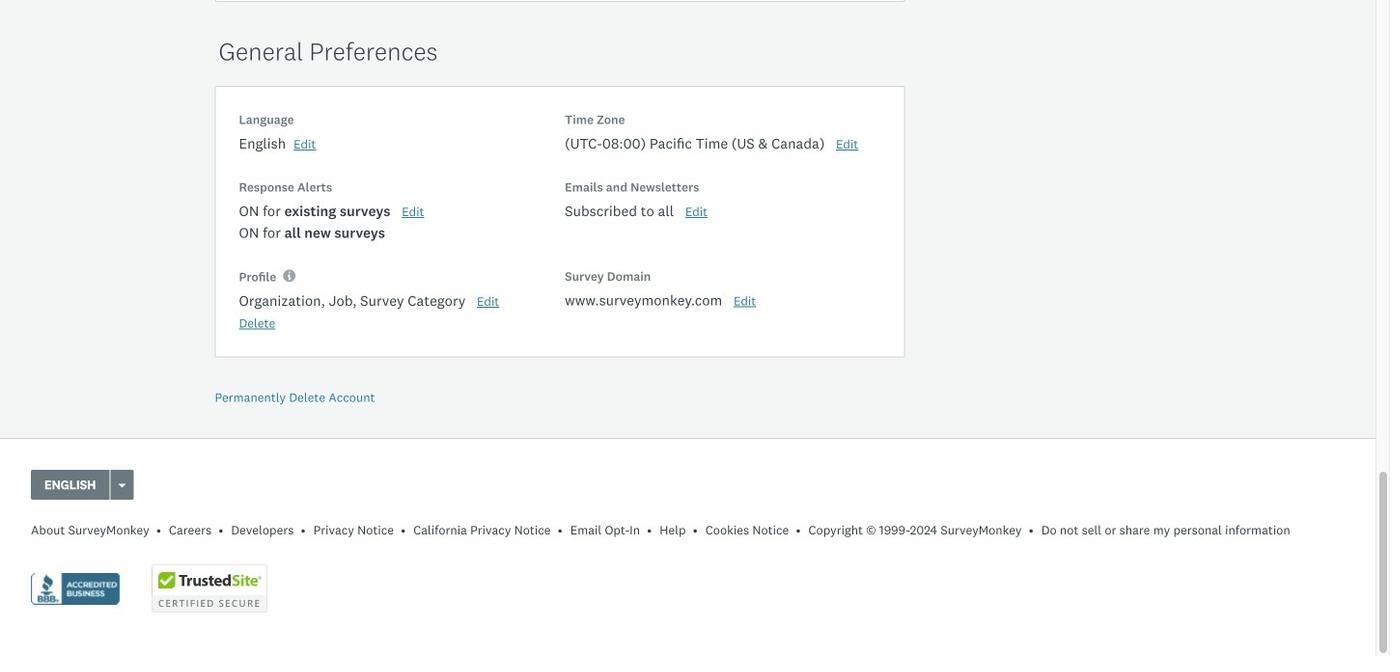 Task type: locate. For each thing, give the bounding box(es) containing it.
trustedsite helps keep you safe from identity theft, credit card fraud, spyware, spam, viruses and online scams image
[[152, 565, 268, 613]]



Task type: vqa. For each thing, say whether or not it's contained in the screenshot.
TrustedSite helps keep you safe from identity theft, credit card fraud, spyware, spam, viruses and online scams image
yes



